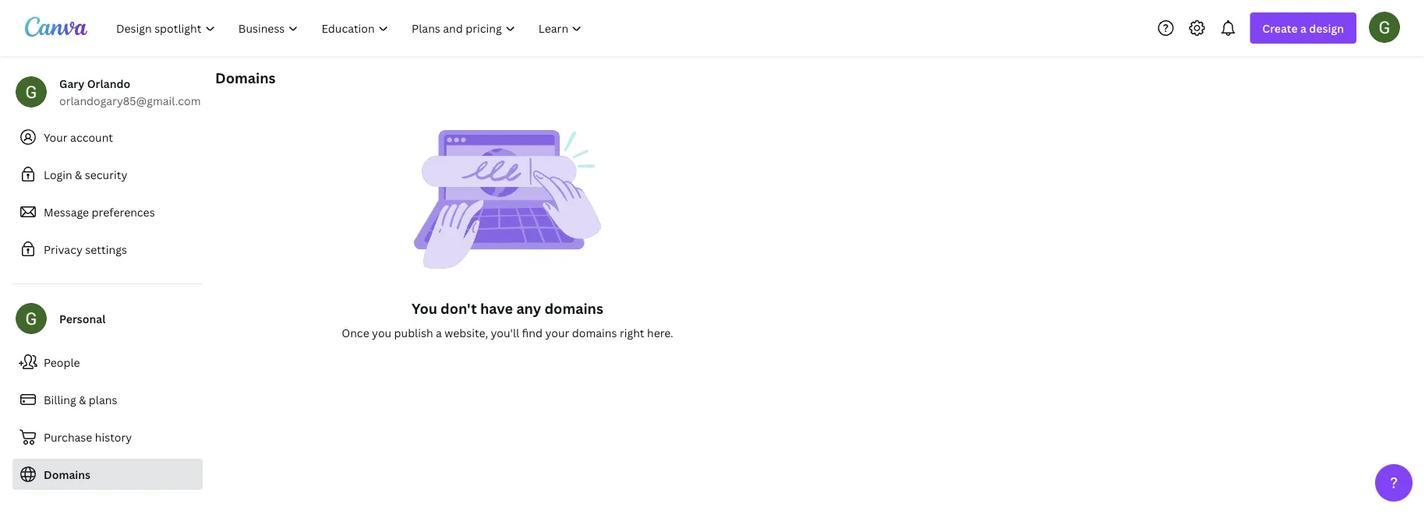 Task type: describe. For each thing, give the bounding box(es) containing it.
& for login
[[75, 167, 82, 182]]

history
[[95, 430, 132, 445]]

billing & plans link
[[12, 384, 203, 416]]

personal
[[59, 312, 106, 326]]

0 vertical spatial domains
[[215, 68, 276, 87]]

message
[[44, 205, 89, 220]]

login
[[44, 167, 72, 182]]

message preferences link
[[12, 197, 203, 228]]

have
[[480, 299, 513, 318]]

billing & plans
[[44, 393, 117, 407]]

create a design button
[[1250, 12, 1357, 44]]

gary orlando image
[[1369, 12, 1401, 43]]

privacy settings
[[44, 242, 127, 257]]

settings
[[85, 242, 127, 257]]

here.
[[647, 326, 674, 340]]

find
[[522, 326, 543, 340]]

create a design
[[1263, 21, 1344, 35]]

design
[[1310, 21, 1344, 35]]

any
[[517, 299, 541, 318]]

publish
[[394, 326, 433, 340]]

0 horizontal spatial domains
[[44, 468, 90, 482]]

your account
[[44, 130, 113, 145]]

domains link
[[12, 459, 203, 491]]

people
[[44, 355, 80, 370]]

orlandogary85@gmail.com
[[59, 93, 201, 108]]

a inside dropdown button
[[1301, 21, 1307, 35]]

your
[[44, 130, 68, 145]]

you'll
[[491, 326, 520, 340]]

gary
[[59, 76, 84, 91]]

don't
[[441, 299, 477, 318]]

create
[[1263, 21, 1298, 35]]

privacy
[[44, 242, 83, 257]]

purchase
[[44, 430, 92, 445]]

your account link
[[12, 122, 203, 153]]

top level navigation element
[[106, 12, 595, 44]]



Task type: vqa. For each thing, say whether or not it's contained in the screenshot.
the topmost Canva
no



Task type: locate. For each thing, give the bounding box(es) containing it.
1 horizontal spatial a
[[1301, 21, 1307, 35]]

gary orlando orlandogary85@gmail.com
[[59, 76, 201, 108]]

& for billing
[[79, 393, 86, 407]]

your
[[545, 326, 570, 340]]

you don't have any domains once you publish a website, you'll find your domains right here.
[[342, 299, 674, 340]]

1 horizontal spatial domains
[[215, 68, 276, 87]]

once
[[342, 326, 369, 340]]

website,
[[445, 326, 488, 340]]

a right publish
[[436, 326, 442, 340]]

account
[[70, 130, 113, 145]]

& left plans at the bottom left of page
[[79, 393, 86, 407]]

orlando
[[87, 76, 130, 91]]

0 vertical spatial domains
[[545, 299, 604, 318]]

0 horizontal spatial a
[[436, 326, 442, 340]]

you
[[412, 299, 437, 318]]

1 vertical spatial &
[[79, 393, 86, 407]]

0 vertical spatial &
[[75, 167, 82, 182]]

a inside you don't have any domains once you publish a website, you'll find your domains right here.
[[436, 326, 442, 340]]

& inside billing & plans link
[[79, 393, 86, 407]]

login & security
[[44, 167, 127, 182]]

purchase history
[[44, 430, 132, 445]]

domains right your
[[572, 326, 617, 340]]

preferences
[[92, 205, 155, 220]]

1 vertical spatial a
[[436, 326, 442, 340]]

billing
[[44, 393, 76, 407]]

purchase history link
[[12, 422, 203, 453]]

& inside the login & security link
[[75, 167, 82, 182]]

plans
[[89, 393, 117, 407]]

domains
[[545, 299, 604, 318], [572, 326, 617, 340]]

people link
[[12, 347, 203, 378]]

& right login
[[75, 167, 82, 182]]

a left design
[[1301, 21, 1307, 35]]

domains
[[215, 68, 276, 87], [44, 468, 90, 482]]

0 vertical spatial a
[[1301, 21, 1307, 35]]

domains up your
[[545, 299, 604, 318]]

message preferences
[[44, 205, 155, 220]]

&
[[75, 167, 82, 182], [79, 393, 86, 407]]

privacy settings link
[[12, 234, 203, 265]]

a
[[1301, 21, 1307, 35], [436, 326, 442, 340]]

1 vertical spatial domains
[[44, 468, 90, 482]]

1 vertical spatial domains
[[572, 326, 617, 340]]

you
[[372, 326, 392, 340]]

login & security link
[[12, 159, 203, 190]]

security
[[85, 167, 127, 182]]

right
[[620, 326, 645, 340]]



